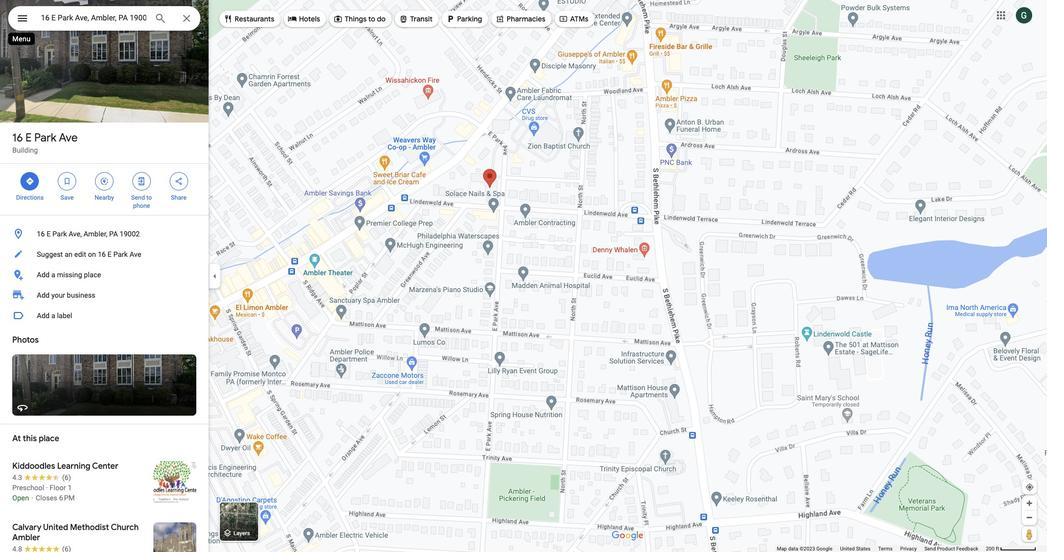 Task type: describe. For each thing, give the bounding box(es) containing it.
on
[[88, 251, 96, 259]]


[[174, 176, 183, 187]]

4.8 stars 6 reviews image
[[12, 544, 71, 553]]

16 e park ave, ambler, pa 19002
[[37, 230, 140, 238]]

place inside button
[[84, 271, 101, 279]]

6 pm
[[59, 494, 75, 503]]


[[137, 176, 146, 187]]

send for send to phone
[[131, 194, 145, 201]]

e for ave
[[25, 131, 32, 145]]

do
[[377, 14, 386, 24]]

park inside the suggest an edit on 16 e park ave button
[[113, 251, 128, 259]]

floor
[[50, 484, 66, 492]]

suggest an edit on 16 e park ave
[[37, 251, 141, 259]]

 pharmacies
[[495, 13, 545, 25]]


[[100, 176, 109, 187]]

4.3 stars 6 reviews image
[[12, 473, 71, 483]]


[[333, 13, 343, 25]]

product
[[937, 547, 955, 552]]

16 e park ave main content
[[0, 0, 209, 553]]

pharmacies
[[507, 14, 545, 24]]

label
[[57, 312, 72, 320]]

add for add your business
[[37, 291, 50, 300]]

 parking
[[446, 13, 482, 25]]


[[288, 13, 297, 25]]


[[446, 13, 455, 25]]

at this place
[[12, 434, 59, 444]]

a for label
[[51, 312, 55, 320]]

park for ave,
[[52, 230, 67, 238]]

this
[[23, 434, 37, 444]]

200 ft button
[[986, 547, 1036, 552]]

footer inside google maps element
[[777, 546, 986, 553]]

ave,
[[69, 230, 82, 238]]

preschool · floor 1 open ⋅ closes 6 pm
[[12, 484, 75, 503]]

add for add a label
[[37, 312, 50, 320]]

to inside  things to do
[[368, 14, 375, 24]]

layers
[[234, 531, 250, 537]]

add for add a missing place
[[37, 271, 50, 279]]

 button
[[8, 6, 37, 33]]

ave inside 16 e park ave building
[[59, 131, 78, 145]]

200
[[986, 547, 995, 552]]

16 e park ave building
[[12, 131, 78, 154]]

suggest
[[37, 251, 63, 259]]

 restaurants
[[223, 13, 274, 25]]

none field inside 16 e park ave, ambler, pa 19002 field
[[41, 12, 146, 24]]

closes
[[36, 494, 57, 503]]

at
[[12, 434, 21, 444]]

google
[[816, 547, 832, 552]]


[[62, 176, 72, 187]]

your
[[51, 291, 65, 300]]

 things to do
[[333, 13, 386, 25]]

map data ©2023 google
[[777, 547, 832, 552]]

 atms
[[559, 13, 588, 25]]

photos
[[12, 335, 39, 346]]

kiddoodles learning center
[[12, 462, 118, 472]]

parking
[[457, 14, 482, 24]]

hotels
[[299, 14, 320, 24]]

united inside button
[[840, 547, 855, 552]]

calvary united methodist church ambler link
[[0, 515, 209, 553]]


[[223, 13, 233, 25]]

4.3
[[12, 474, 22, 482]]

send to phone
[[131, 194, 152, 210]]

2 horizontal spatial 16
[[98, 251, 106, 259]]

united states button
[[840, 546, 871, 553]]


[[25, 176, 34, 187]]

·
[[46, 484, 48, 492]]

calvary united methodist church ambler
[[12, 523, 139, 543]]

add a missing place
[[37, 271, 101, 279]]

share
[[171, 194, 187, 201]]

ambler,
[[84, 230, 107, 238]]



Task type: locate. For each thing, give the bounding box(es) containing it.
to
[[368, 14, 375, 24], [146, 194, 152, 201]]

zoom in image
[[1026, 500, 1033, 508]]

collapse side panel image
[[209, 271, 220, 282]]

ave
[[59, 131, 78, 145], [130, 251, 141, 259]]

church
[[111, 523, 139, 533]]

united left states
[[840, 547, 855, 552]]

united states
[[840, 547, 871, 552]]

1
[[68, 484, 72, 492]]

ambler
[[12, 533, 40, 543]]

building
[[12, 146, 38, 154]]

16 up suggest
[[37, 230, 45, 238]]

send up phone
[[131, 194, 145, 201]]

16 for ave
[[12, 131, 23, 145]]

to up phone
[[146, 194, 152, 201]]

1 horizontal spatial place
[[84, 271, 101, 279]]

add left your
[[37, 291, 50, 300]]

to inside 'send to phone'
[[146, 194, 152, 201]]

0 vertical spatial place
[[84, 271, 101, 279]]

calvary
[[12, 523, 41, 533]]

place down on
[[84, 271, 101, 279]]

park down pa
[[113, 251, 128, 259]]

map
[[777, 547, 787, 552]]

phone
[[133, 202, 150, 210]]

add down suggest
[[37, 271, 50, 279]]

send product feedback
[[924, 547, 978, 552]]

1 horizontal spatial ave
[[130, 251, 141, 259]]

preschool
[[12, 484, 44, 492]]

©2023
[[800, 547, 815, 552]]

show street view coverage image
[[1022, 527, 1037, 542]]

nearby
[[95, 194, 114, 201]]


[[16, 11, 29, 26]]

 hotels
[[288, 13, 320, 25]]

19002
[[120, 230, 140, 238]]

footer
[[777, 546, 986, 553]]

save
[[61, 194, 74, 201]]

0 horizontal spatial united
[[43, 523, 68, 533]]

methodist
[[70, 523, 109, 533]]

place right this at the bottom left of page
[[39, 434, 59, 444]]

1 vertical spatial send
[[924, 547, 936, 552]]

0 horizontal spatial send
[[131, 194, 145, 201]]

a left label at the left
[[51, 312, 55, 320]]

1 add from the top
[[37, 271, 50, 279]]

0 vertical spatial park
[[34, 131, 56, 145]]

terms
[[878, 547, 893, 552]]

learning
[[57, 462, 90, 472]]

edit
[[74, 251, 86, 259]]

send left product
[[924, 547, 936, 552]]

16 E Park Ave, Ambler, PA 19002 field
[[8, 6, 200, 31]]

1 vertical spatial place
[[39, 434, 59, 444]]

3 add from the top
[[37, 312, 50, 320]]

suggest an edit on 16 e park ave button
[[0, 244, 209, 265]]

1 horizontal spatial e
[[47, 230, 51, 238]]

open
[[12, 494, 29, 503]]

0 vertical spatial ave
[[59, 131, 78, 145]]

add your business
[[37, 291, 95, 300]]


[[559, 13, 568, 25]]

send inside button
[[924, 547, 936, 552]]

an
[[65, 251, 72, 259]]

things
[[345, 14, 367, 24]]

(6)
[[62, 474, 71, 482]]

None field
[[41, 12, 146, 24]]

1 vertical spatial add
[[37, 291, 50, 300]]

park left ave,
[[52, 230, 67, 238]]

business
[[67, 291, 95, 300]]

park up building
[[34, 131, 56, 145]]

1 vertical spatial united
[[840, 547, 855, 552]]

united
[[43, 523, 68, 533], [840, 547, 855, 552]]

2 vertical spatial park
[[113, 251, 128, 259]]

a
[[51, 271, 55, 279], [51, 312, 55, 320]]

16 inside 16 e park ave building
[[12, 131, 23, 145]]

16
[[12, 131, 23, 145], [37, 230, 45, 238], [98, 251, 106, 259]]

add
[[37, 271, 50, 279], [37, 291, 50, 300], [37, 312, 50, 320]]

2 horizontal spatial e
[[108, 251, 112, 259]]

add a label button
[[0, 306, 209, 326]]

ave up 
[[59, 131, 78, 145]]

e for ave,
[[47, 230, 51, 238]]

⋅
[[31, 494, 34, 503]]

 transit
[[399, 13, 433, 25]]


[[399, 13, 408, 25]]

1 horizontal spatial send
[[924, 547, 936, 552]]

0 vertical spatial 16
[[12, 131, 23, 145]]

actions for 16 e park ave region
[[0, 164, 209, 215]]

add a missing place button
[[0, 265, 209, 285]]


[[495, 13, 505, 25]]

 search field
[[8, 6, 200, 33]]

16 up building
[[12, 131, 23, 145]]

0 horizontal spatial e
[[25, 131, 32, 145]]

show your location image
[[1025, 483, 1034, 492]]

e
[[25, 131, 32, 145], [47, 230, 51, 238], [108, 251, 112, 259]]

1 vertical spatial 16
[[37, 230, 45, 238]]

send for send product feedback
[[924, 547, 936, 552]]

0 vertical spatial e
[[25, 131, 32, 145]]

0 horizontal spatial to
[[146, 194, 152, 201]]

2 add from the top
[[37, 291, 50, 300]]

privacy button
[[900, 546, 917, 553]]

missing
[[57, 271, 82, 279]]

2 a from the top
[[51, 312, 55, 320]]

add a label
[[37, 312, 72, 320]]

2 vertical spatial add
[[37, 312, 50, 320]]

google account: greg robinson  
(robinsongreg175@gmail.com) image
[[1016, 7, 1032, 23]]

feedback
[[956, 547, 978, 552]]

e up suggest
[[47, 230, 51, 238]]

ft
[[996, 547, 999, 552]]

send inside 'send to phone'
[[131, 194, 145, 201]]

send product feedback button
[[924, 546, 978, 553]]

kiddoodles
[[12, 462, 55, 472]]

atms
[[570, 14, 588, 24]]

1 a from the top
[[51, 271, 55, 279]]

google maps element
[[0, 0, 1047, 553]]

e up building
[[25, 131, 32, 145]]

united inside calvary united methodist church ambler
[[43, 523, 68, 533]]

ave down the 19002
[[130, 251, 141, 259]]

park inside 16 e park ave building
[[34, 131, 56, 145]]

e right on
[[108, 251, 112, 259]]

0 vertical spatial a
[[51, 271, 55, 279]]

e inside 16 e park ave building
[[25, 131, 32, 145]]

ave inside the suggest an edit on 16 e park ave button
[[130, 251, 141, 259]]

0 horizontal spatial 16
[[12, 131, 23, 145]]

0 vertical spatial to
[[368, 14, 375, 24]]

16 right on
[[98, 251, 106, 259]]

privacy
[[900, 547, 917, 552]]

united up 4.8 stars 6 reviews image
[[43, 523, 68, 533]]

zoom out image
[[1026, 514, 1033, 522]]

park for ave
[[34, 131, 56, 145]]

park
[[34, 131, 56, 145], [52, 230, 67, 238], [113, 251, 128, 259]]

data
[[788, 547, 798, 552]]

a left the missing
[[51, 271, 55, 279]]

0 vertical spatial add
[[37, 271, 50, 279]]

16 for ave,
[[37, 230, 45, 238]]

restaurants
[[235, 14, 274, 24]]

1 vertical spatial a
[[51, 312, 55, 320]]

transit
[[410, 14, 433, 24]]

1 horizontal spatial to
[[368, 14, 375, 24]]

1 vertical spatial e
[[47, 230, 51, 238]]

200 ft
[[986, 547, 999, 552]]

2 vertical spatial e
[[108, 251, 112, 259]]

a for missing
[[51, 271, 55, 279]]

1 horizontal spatial 16
[[37, 230, 45, 238]]

states
[[856, 547, 871, 552]]

1 vertical spatial ave
[[130, 251, 141, 259]]

2 vertical spatial 16
[[98, 251, 106, 259]]

0 horizontal spatial ave
[[59, 131, 78, 145]]

send
[[131, 194, 145, 201], [924, 547, 936, 552]]

1 vertical spatial to
[[146, 194, 152, 201]]

add your business link
[[0, 285, 209, 306]]

footer containing map data ©2023 google
[[777, 546, 986, 553]]

terms button
[[878, 546, 893, 553]]

to left do on the top left of the page
[[368, 14, 375, 24]]

16 e park ave, ambler, pa 19002 button
[[0, 224, 209, 244]]

1 horizontal spatial united
[[840, 547, 855, 552]]

directions
[[16, 194, 44, 201]]

1 vertical spatial park
[[52, 230, 67, 238]]

pa
[[109, 230, 118, 238]]

0 vertical spatial send
[[131, 194, 145, 201]]

0 horizontal spatial place
[[39, 434, 59, 444]]

park inside 16 e park ave, ambler, pa 19002 button
[[52, 230, 67, 238]]

add left label at the left
[[37, 312, 50, 320]]

center
[[92, 462, 118, 472]]

0 vertical spatial united
[[43, 523, 68, 533]]



Task type: vqa. For each thing, say whether or not it's contained in the screenshot.
church
yes



